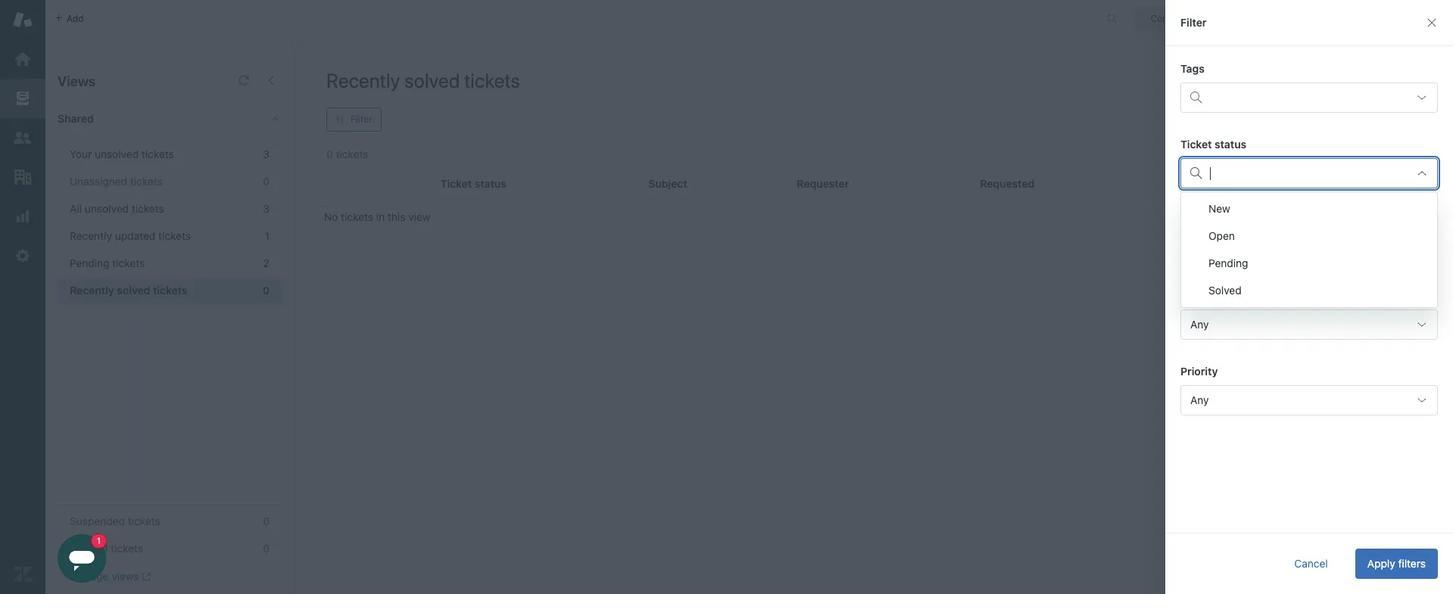 Task type: locate. For each thing, give the bounding box(es) containing it.
1 any from the top
[[1191, 318, 1209, 331]]

conversations button
[[1135, 6, 1247, 31]]

0
[[263, 175, 270, 188], [263, 284, 270, 297], [263, 515, 270, 528], [263, 542, 270, 555]]

pending for pending
[[1209, 257, 1249, 270]]

1 vertical spatial any field
[[1181, 386, 1439, 416]]

pending inside ticket status list box
[[1209, 257, 1249, 270]]

views
[[58, 73, 96, 89]]

your unsolved tickets
[[70, 148, 174, 161]]

1 vertical spatial 3
[[263, 202, 270, 215]]

your
[[70, 148, 92, 161]]

1 3 from the top
[[263, 148, 270, 161]]

unsolved for your
[[95, 148, 139, 161]]

your
[[1357, 64, 1378, 77]]

1 vertical spatial filter
[[351, 114, 372, 125]]

2 3 from the top
[[263, 202, 270, 215]]

1 pending from the left
[[70, 257, 110, 270]]

pending up solved
[[1209, 257, 1249, 270]]

conversations
[[1151, 12, 1212, 24]]

1 horizontal spatial filter
[[1181, 16, 1207, 29]]

zendesk
[[1207, 64, 1249, 77]]

needs
[[1274, 64, 1304, 77]]

recently for 0
[[70, 284, 114, 297]]

views
[[112, 570, 139, 583]]

pending down 'recently updated tickets'
[[70, 257, 110, 270]]

recently
[[327, 69, 400, 92], [70, 230, 112, 242], [70, 284, 114, 297]]

1 vertical spatial recently solved tickets
[[70, 284, 187, 297]]

0 horizontal spatial filter
[[351, 114, 372, 125]]

1 any field from the top
[[1181, 310, 1439, 340]]

views image
[[13, 89, 33, 108]]

recently down all at the left of page
[[70, 230, 112, 242]]

2 vertical spatial recently
[[70, 284, 114, 297]]

filter dialog
[[1166, 0, 1454, 595]]

0 vertical spatial solved
[[405, 69, 460, 92]]

1 vertical spatial unsolved
[[85, 202, 129, 215]]

ticket status list box
[[1181, 192, 1439, 308]]

view
[[408, 211, 431, 223]]

2 any from the top
[[1191, 394, 1209, 407]]

3 for your unsolved tickets
[[263, 148, 270, 161]]

0 horizontal spatial solved
[[117, 284, 150, 297]]

ticket status element
[[1181, 158, 1439, 189]]

requester
[[1181, 214, 1233, 227]]

0 horizontal spatial recently solved tickets
[[70, 284, 187, 297]]

close drawer image
[[1426, 17, 1439, 29]]

browser's
[[1207, 78, 1255, 91]]

3
[[263, 148, 270, 161], [263, 202, 270, 215]]

in
[[376, 211, 385, 223]]

updated
[[115, 230, 156, 242]]

any
[[1191, 318, 1209, 331], [1191, 394, 1209, 407]]

0 vertical spatial 3
[[263, 148, 270, 161]]

admin image
[[13, 246, 33, 266]]

reporting image
[[13, 207, 33, 227]]

3 down collapse views pane image on the left top
[[263, 148, 270, 161]]

(opens in a new tab) image
[[139, 573, 151, 582]]

1 vertical spatial solved
[[117, 284, 150, 297]]

3 up 1 at left top
[[263, 202, 270, 215]]

1
[[265, 230, 270, 242]]

this
[[388, 211, 406, 223]]

recently up filter button
[[327, 69, 400, 92]]

solved
[[1209, 284, 1242, 297]]

any field for request date
[[1181, 310, 1439, 340]]

date
[[1226, 289, 1248, 302]]

access
[[1307, 64, 1341, 77]]

solved
[[405, 69, 460, 92], [117, 284, 150, 297]]

zendesk support image
[[13, 10, 33, 30]]

0 for unassigned tickets
[[263, 175, 270, 188]]

all unsolved tickets
[[70, 202, 164, 215]]

suspended
[[70, 515, 125, 528]]

unsolved
[[95, 148, 139, 161], [85, 202, 129, 215]]

0 vertical spatial recently solved tickets
[[327, 69, 520, 92]]

1 horizontal spatial pending
[[1209, 257, 1249, 270]]

recently solved tickets
[[327, 69, 520, 92], [70, 284, 187, 297]]

0 vertical spatial unsolved
[[95, 148, 139, 161]]

unassigned tickets
[[70, 175, 163, 188]]

filter
[[1181, 16, 1207, 29], [351, 114, 372, 125]]

pending tickets
[[70, 257, 145, 270]]

0 vertical spatial filter
[[1181, 16, 1207, 29]]

0 horizontal spatial pending
[[70, 257, 110, 270]]

0 vertical spatial recently
[[327, 69, 400, 92]]

unsolved up the unassigned tickets
[[95, 148, 139, 161]]

2 pending from the left
[[1209, 257, 1249, 270]]

unsolved down unassigned
[[85, 202, 129, 215]]

1 vertical spatial recently
[[70, 230, 112, 242]]

any for priority
[[1191, 394, 1209, 407]]

tags
[[1181, 62, 1205, 75]]

organizations image
[[13, 167, 33, 187]]

0 for deleted tickets
[[263, 542, 270, 555]]

any down request
[[1191, 318, 1209, 331]]

1 horizontal spatial solved
[[405, 69, 460, 92]]

deleted tickets
[[70, 542, 143, 555]]

apply
[[1368, 558, 1396, 570]]

0 vertical spatial any field
[[1181, 310, 1439, 340]]

0 vertical spatial any
[[1191, 318, 1209, 331]]

any down priority
[[1191, 394, 1209, 407]]

recently down pending tickets at left
[[70, 284, 114, 297]]

Any field
[[1181, 310, 1439, 340], [1181, 386, 1439, 416]]

request date
[[1181, 289, 1248, 302]]

refresh views pane image
[[238, 74, 250, 86]]

unsolved for all
[[85, 202, 129, 215]]

ticket status
[[1181, 138, 1247, 151]]

tickets
[[464, 69, 520, 92], [142, 148, 174, 161], [130, 175, 163, 188], [132, 202, 164, 215], [341, 211, 373, 223], [158, 230, 191, 242], [112, 257, 145, 270], [153, 284, 187, 297], [128, 515, 160, 528], [111, 542, 143, 555]]

ticket
[[1181, 138, 1212, 151]]

filter button
[[327, 108, 381, 132]]

collapse views pane image
[[265, 74, 277, 86]]

1 vertical spatial any
[[1191, 394, 1209, 407]]

2 any field from the top
[[1181, 386, 1439, 416]]

pending
[[70, 257, 110, 270], [1209, 257, 1249, 270]]



Task type: vqa. For each thing, say whether or not it's contained in the screenshot.
#1
no



Task type: describe. For each thing, give the bounding box(es) containing it.
main element
[[0, 0, 45, 595]]

priority
[[1181, 365, 1218, 378]]

filters
[[1399, 558, 1426, 570]]

deleted
[[70, 542, 108, 555]]

no
[[324, 211, 338, 223]]

cancel
[[1295, 558, 1329, 570]]

0 for recently solved tickets
[[263, 284, 270, 297]]

any field for priority
[[1181, 386, 1439, 416]]

pending for pending tickets
[[70, 257, 110, 270]]

manage views
[[70, 570, 139, 583]]

open
[[1209, 230, 1236, 242]]

apply filters
[[1368, 558, 1426, 570]]

recently for 1
[[70, 230, 112, 242]]

customers image
[[13, 128, 33, 148]]

get started image
[[13, 49, 33, 69]]

zendesk image
[[13, 565, 33, 585]]

status
[[1215, 138, 1247, 151]]

suspended tickets
[[70, 515, 160, 528]]

unassigned
[[70, 175, 127, 188]]

microphone.
[[1257, 78, 1319, 91]]

shared
[[58, 112, 94, 125]]

1 horizontal spatial recently solved tickets
[[327, 69, 520, 92]]

2
[[263, 257, 270, 270]]

request
[[1181, 289, 1223, 302]]

3 for all unsolved tickets
[[263, 202, 270, 215]]

talk
[[1252, 64, 1271, 77]]

tags element
[[1181, 83, 1439, 113]]

Ticket status field
[[1211, 161, 1406, 186]]

all
[[70, 202, 82, 215]]

to
[[1344, 64, 1354, 77]]

any for request date
[[1191, 318, 1209, 331]]

apply filters button
[[1356, 549, 1439, 580]]

0 for suspended tickets
[[263, 515, 270, 528]]

filter inside button
[[351, 114, 372, 125]]

filter inside dialog
[[1181, 16, 1207, 29]]

recently updated tickets
[[70, 230, 191, 242]]

zendesk talk needs access to your browser's microphone.
[[1207, 64, 1378, 91]]

manage
[[70, 570, 109, 583]]

cancel button
[[1283, 549, 1341, 580]]

no tickets in this view
[[324, 211, 431, 223]]

shared heading
[[45, 96, 295, 142]]

manage views link
[[70, 570, 151, 584]]

new
[[1209, 202, 1231, 215]]

subject
[[649, 177, 688, 190]]

shared button
[[45, 96, 255, 142]]



